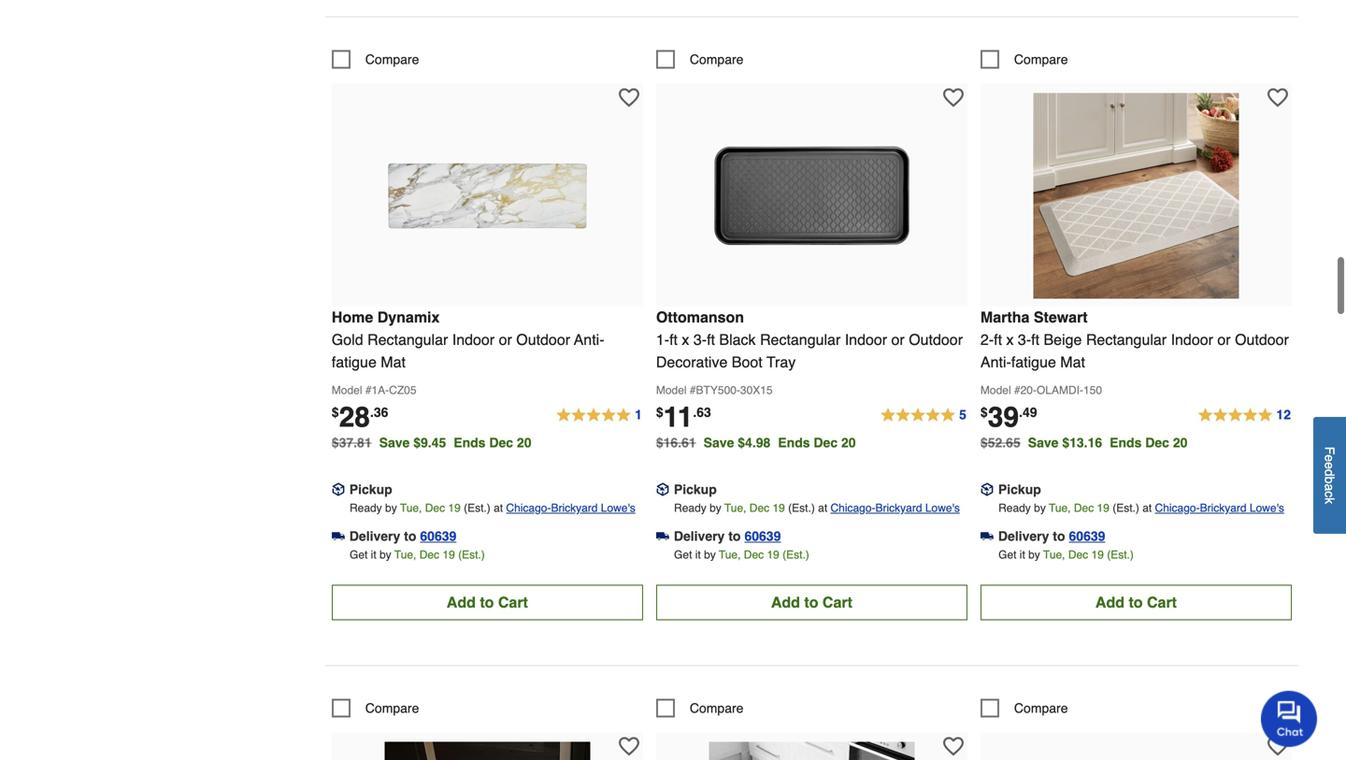 Task type: vqa. For each thing, say whether or not it's contained in the screenshot.
Already
no



Task type: describe. For each thing, give the bounding box(es) containing it.
b
[[1323, 476, 1338, 484]]

ready for pickup image for third 60639 button from right
[[350, 502, 382, 515]]

# for ottomanson 1-ft x 3-ft black rectangular indoor or outdoor decorative boot tray
[[690, 384, 696, 397]]

martha stewart 2-ft x 3-ft beige rectangular indoor or outdoor anti-fatigue mat
[[981, 308, 1289, 371]]

fatigue inside home dynamix gold rectangular indoor or outdoor anti- fatigue mat
[[332, 353, 377, 371]]

tray
[[767, 353, 796, 371]]

5 stars image for 11
[[880, 404, 968, 427]]

save for 11
[[704, 435, 734, 450]]

rectangular inside martha stewart 2-ft x 3-ft beige rectangular indoor or outdoor anti-fatigue mat
[[1086, 331, 1167, 348]]

chicago- for 2nd 60639 button
[[831, 502, 876, 515]]

.49
[[1019, 405, 1037, 420]]

$37.81 save $9.45 ends dec 20
[[332, 435, 532, 450]]

savings save $9.45 element
[[379, 435, 539, 450]]

compare for 5013721729 element
[[1014, 701, 1068, 716]]

k
[[1323, 498, 1338, 504]]

3 ft from the left
[[994, 331, 1002, 348]]

chicago-brickyard lowe's button for third 60639 button from right
[[506, 499, 636, 517]]

delivery for third 60639 button from right
[[350, 529, 400, 544]]

actual price $28.36 element
[[332, 401, 388, 433]]

$ 28 .36
[[332, 401, 388, 433]]

mat inside home dynamix gold rectangular indoor or outdoor anti- fatigue mat
[[381, 353, 406, 371]]

compare for 5014232361 element
[[365, 701, 419, 716]]

$4.98
[[738, 435, 771, 450]]

2 60639 from the left
[[745, 529, 781, 544]]

3 brickyard from the left
[[1200, 502, 1247, 515]]

$9.45
[[413, 435, 446, 450]]

$ for 11
[[656, 405, 664, 420]]

stewart
[[1034, 308, 1088, 326]]

3 add to cart button from the left
[[981, 585, 1292, 620]]

model # 20-olamdi-150
[[981, 384, 1102, 397]]

1a-
[[372, 384, 389, 397]]

home
[[332, 308, 373, 326]]

11
[[664, 401, 693, 433]]

actual price $11.63 element
[[656, 401, 711, 433]]

truck filled image for pickup image for third 60639 button from right
[[332, 530, 345, 543]]

home dynamix gold rectangular indoor or outdoor anti-fatigue mat image
[[385, 93, 590, 299]]

model # bty500-30x15
[[656, 384, 773, 397]]

.63
[[693, 405, 711, 420]]

3- inside martha stewart 2-ft x 3-ft beige rectangular indoor or outdoor anti-fatigue mat
[[1018, 331, 1031, 348]]

model for 2-ft x 3-ft beige rectangular indoor or outdoor anti-fatigue mat
[[981, 384, 1011, 397]]

outdoor inside home dynamix gold rectangular indoor or outdoor anti- fatigue mat
[[516, 331, 570, 348]]

martha
[[981, 308, 1030, 326]]

$ 39 .49
[[981, 401, 1037, 433]]

20 for 11
[[842, 435, 856, 450]]

pickup image
[[656, 483, 669, 496]]

black
[[719, 331, 756, 348]]

2 get from the left
[[674, 548, 692, 561]]

add to cart for second "add to cart" button from the left
[[771, 594, 853, 611]]

20-
[[1021, 384, 1037, 397]]

1 get from the left
[[350, 548, 368, 561]]

d
[[1323, 469, 1338, 476]]

lowe's for first 60639 button from right
[[1250, 502, 1285, 515]]

12 button
[[1197, 404, 1292, 427]]

$52.65 save $13.16 ends dec 20
[[981, 435, 1188, 450]]

mat inside martha stewart 2-ft x 3-ft beige rectangular indoor or outdoor anti-fatigue mat
[[1061, 353, 1086, 371]]

rectangular inside the ottomanson 1-ft x 3-ft black rectangular indoor or outdoor decorative boot tray
[[760, 331, 841, 348]]

savings save $4.98 element
[[704, 435, 864, 450]]

fatigue inside martha stewart 2-ft x 3-ft beige rectangular indoor or outdoor anti-fatigue mat
[[1012, 353, 1056, 371]]

rectangular inside home dynamix gold rectangular indoor or outdoor anti- fatigue mat
[[368, 331, 448, 348]]

compare for 5013551261 element
[[365, 52, 419, 67]]

lowe's for 2nd 60639 button
[[926, 502, 960, 515]]

bty500-
[[696, 384, 740, 397]]

model for gold rectangular indoor or outdoor anti- fatigue mat
[[332, 384, 362, 397]]

28
[[339, 401, 370, 433]]

savings save $13.16 element
[[1028, 435, 1195, 450]]

ottomanson 1-ft x 3-ft black rectangular indoor or outdoor decorative boot tray image
[[709, 93, 915, 299]]

5013551495 element
[[981, 50, 1068, 69]]

3- inside the ottomanson 1-ft x 3-ft black rectangular indoor or outdoor decorative boot tray
[[694, 331, 707, 348]]

compare for 5013721137 element
[[690, 52, 744, 67]]

olamdi-
[[1037, 384, 1084, 397]]

3 add from the left
[[1096, 594, 1125, 611]]

# for martha stewart 2-ft x 3-ft beige rectangular indoor or outdoor anti-fatigue mat
[[1014, 384, 1021, 397]]

150
[[1084, 384, 1102, 397]]

30x15
[[740, 384, 773, 397]]

3 at from the left
[[1143, 502, 1152, 515]]

f
[[1323, 447, 1338, 455]]

outdoor inside martha stewart 2-ft x 3-ft beige rectangular indoor or outdoor anti-fatigue mat
[[1235, 331, 1289, 348]]

actual price $39.49 element
[[981, 401, 1037, 433]]

1 ft from the left
[[670, 331, 678, 348]]

$52.65
[[981, 435, 1021, 450]]

5013721729 element
[[981, 699, 1068, 717]]

$ for 39
[[981, 405, 988, 420]]

1 e from the top
[[1323, 455, 1338, 462]]

a
[[1323, 484, 1338, 491]]

5 button
[[880, 404, 968, 427]]

$16.61
[[656, 435, 696, 450]]

truck filled image for pickup image corresponding to first 60639 button from right
[[981, 530, 994, 543]]

chicago-brickyard lowe's button for 2nd 60639 button
[[831, 499, 960, 517]]

c
[[1323, 491, 1338, 498]]

4 ft from the left
[[1031, 331, 1040, 348]]

world rug gallery gray rectangular indoor anti-fatigue mat image
[[709, 742, 915, 760]]

was price $52.65 element
[[981, 430, 1028, 450]]

2 it from the left
[[695, 548, 701, 561]]

delivery to 60639 for 2nd 60639 button
[[674, 529, 781, 544]]

12
[[1277, 407, 1291, 422]]

$ 11 .63
[[656, 401, 711, 433]]

chicago-brickyard lowe's button for first 60639 button from right
[[1155, 499, 1285, 517]]

5014232361 element
[[332, 699, 419, 717]]

pickup for 2nd 60639 button
[[674, 482, 717, 497]]

39
[[988, 401, 1019, 433]]

get it by tue, dec 19 (est.) for 2nd 60639 button
[[674, 548, 810, 561]]

2 at from the left
[[818, 502, 828, 515]]

1
[[635, 407, 642, 422]]

$13.16
[[1062, 435, 1103, 450]]

1 at from the left
[[494, 502, 503, 515]]

ends for 39
[[1110, 435, 1142, 450]]

pickup image for first 60639 button from right
[[981, 483, 994, 496]]

or inside the ottomanson 1-ft x 3-ft black rectangular indoor or outdoor decorative boot tray
[[892, 331, 905, 348]]

5
[[959, 407, 967, 422]]

5013721137 element
[[656, 50, 744, 69]]

1 60639 button from the left
[[420, 527, 457, 545]]

lowe's for third 60639 button from right
[[601, 502, 636, 515]]

model # 1a-cz05
[[332, 384, 417, 397]]

delivery to 60639 for first 60639 button from right
[[999, 529, 1106, 544]]

3 60639 button from the left
[[1069, 527, 1106, 545]]

was price $37.81 element
[[332, 430, 379, 450]]

delivery for 2nd 60639 button
[[674, 529, 725, 544]]

1 ready by tue, dec 19 (est.) at chicago-brickyard lowe's from the left
[[350, 502, 636, 515]]



Task type: locate. For each thing, give the bounding box(es) containing it.
2 mat from the left
[[1061, 353, 1086, 371]]

cart
[[498, 594, 528, 611], [823, 594, 853, 611], [1147, 594, 1177, 611]]

2 indoor from the left
[[845, 331, 887, 348]]

truck filled image for pickup icon
[[656, 530, 669, 543]]

f e e d b a c k button
[[1314, 417, 1346, 534]]

2 horizontal spatial #
[[1014, 384, 1021, 397]]

anti- left the 1-
[[574, 331, 605, 348]]

anti- inside home dynamix gold rectangular indoor or outdoor anti- fatigue mat
[[574, 331, 605, 348]]

5 stars image containing 12
[[1197, 404, 1292, 427]]

indoor inside home dynamix gold rectangular indoor or outdoor anti- fatigue mat
[[452, 331, 495, 348]]

heart outline image
[[619, 87, 639, 108], [1268, 87, 1288, 108], [1268, 736, 1288, 757]]

fatigue down gold
[[332, 353, 377, 371]]

2 horizontal spatial ends dec 20 element
[[1110, 435, 1195, 450]]

3 it from the left
[[1020, 548, 1026, 561]]

anti- inside martha stewart 2-ft x 3-ft beige rectangular indoor or outdoor anti-fatigue mat
[[981, 353, 1012, 371]]

x right "2-" in the right of the page
[[1007, 331, 1014, 348]]

3 model from the left
[[981, 384, 1011, 397]]

2 delivery from the left
[[674, 529, 725, 544]]

5 stars image for 28
[[555, 404, 643, 427]]

0 horizontal spatial outdoor
[[516, 331, 570, 348]]

2 add to cart button from the left
[[656, 585, 968, 620]]

compare inside 5013551495 element
[[1014, 52, 1068, 67]]

0 horizontal spatial model
[[332, 384, 362, 397]]

add to cart
[[447, 594, 528, 611], [771, 594, 853, 611], [1096, 594, 1177, 611]]

2 add to cart from the left
[[771, 594, 853, 611]]

2 rectangular from the left
[[760, 331, 841, 348]]

ready by tue, dec 19 (est.) at chicago-brickyard lowe's down 'savings save $13.16' element
[[999, 502, 1285, 515]]

beige
[[1044, 331, 1082, 348]]

ends dec 20 element for 28
[[454, 435, 539, 450]]

2 pickup from the left
[[674, 482, 717, 497]]

outdoor inside the ottomanson 1-ft x 3-ft black rectangular indoor or outdoor decorative boot tray
[[909, 331, 963, 348]]

at down savings save $9.45 element
[[494, 502, 503, 515]]

$ for 28
[[332, 405, 339, 420]]

3- down ottomanson
[[694, 331, 707, 348]]

ends for 11
[[778, 435, 810, 450]]

ready by tue, dec 19 (est.) at chicago-brickyard lowe's down "savings save $4.98" element
[[674, 502, 960, 515]]

or inside home dynamix gold rectangular indoor or outdoor anti- fatigue mat
[[499, 331, 512, 348]]

1 horizontal spatial get it by tue, dec 19 (est.)
[[674, 548, 810, 561]]

model up 11
[[656, 384, 687, 397]]

save down '.36'
[[379, 435, 410, 450]]

dynamix
[[377, 308, 440, 326]]

compare inside 5014232361 element
[[365, 701, 419, 716]]

pickup down $37.81
[[350, 482, 392, 497]]

3 60639 from the left
[[1069, 529, 1106, 544]]

chicago-
[[506, 502, 551, 515], [831, 502, 876, 515], [1155, 502, 1200, 515]]

3 5 stars image from the left
[[1197, 404, 1292, 427]]

cz05
[[389, 384, 417, 397]]

1 $ from the left
[[332, 405, 339, 420]]

0 horizontal spatial 60639
[[420, 529, 457, 544]]

1 lowe's from the left
[[601, 502, 636, 515]]

1 5 stars image from the left
[[555, 404, 643, 427]]

0 horizontal spatial ready
[[350, 502, 382, 515]]

2 horizontal spatial add to cart
[[1096, 594, 1177, 611]]

60639
[[420, 529, 457, 544], [745, 529, 781, 544], [1069, 529, 1106, 544]]

delivery to 60639 for third 60639 button from right
[[350, 529, 457, 544]]

pickup
[[350, 482, 392, 497], [674, 482, 717, 497], [999, 482, 1041, 497]]

1 horizontal spatial 3-
[[1018, 331, 1031, 348]]

# for home dynamix gold rectangular indoor or outdoor anti- fatigue mat
[[365, 384, 372, 397]]

indoor
[[452, 331, 495, 348], [845, 331, 887, 348], [1171, 331, 1214, 348]]

2 fatigue from the left
[[1012, 353, 1056, 371]]

2 chicago- from the left
[[831, 502, 876, 515]]

ready down $37.81
[[350, 502, 382, 515]]

1 horizontal spatial add
[[771, 594, 800, 611]]

1 60639 from the left
[[420, 529, 457, 544]]

2 chicago-brickyard lowe's button from the left
[[831, 499, 960, 517]]

1 truck filled image from the left
[[332, 530, 345, 543]]

ready by tue, dec 19 (est.) at chicago-brickyard lowe's
[[350, 502, 636, 515], [674, 502, 960, 515], [999, 502, 1285, 515]]

dec
[[489, 435, 513, 450], [814, 435, 838, 450], [1146, 435, 1170, 450], [425, 502, 445, 515], [750, 502, 770, 515], [1074, 502, 1094, 515], [420, 548, 440, 561], [744, 548, 764, 561], [1069, 548, 1089, 561]]

pickup for first 60639 button from right
[[999, 482, 1041, 497]]

2 truck filled image from the left
[[656, 530, 669, 543]]

1-
[[656, 331, 670, 348]]

compare inside 5013551261 element
[[365, 52, 419, 67]]

save
[[379, 435, 410, 450], [704, 435, 734, 450], [1028, 435, 1059, 450]]

mat down beige at the right top of page
[[1061, 353, 1086, 371]]

3- down martha
[[1018, 331, 1031, 348]]

3 save from the left
[[1028, 435, 1059, 450]]

delivery to 60639
[[350, 529, 457, 544], [674, 529, 781, 544], [999, 529, 1106, 544]]

model up 28
[[332, 384, 362, 397]]

2 horizontal spatial add to cart button
[[981, 585, 1292, 620]]

# up '.36'
[[365, 384, 372, 397]]

get it by tue, dec 19 (est.) for third 60639 button from right
[[350, 548, 485, 561]]

3 outdoor from the left
[[1235, 331, 1289, 348]]

mat
[[381, 353, 406, 371], [1061, 353, 1086, 371]]

compare inside 5001593247 element
[[690, 701, 744, 716]]

2 ends from the left
[[778, 435, 810, 450]]

2 add from the left
[[771, 594, 800, 611]]

3 ready by tue, dec 19 (est.) at chicago-brickyard lowe's from the left
[[999, 502, 1285, 515]]

0 horizontal spatial chicago-
[[506, 502, 551, 515]]

1 horizontal spatial anti-
[[981, 353, 1012, 371]]

boot
[[732, 353, 763, 371]]

0 horizontal spatial 20
[[517, 435, 532, 450]]

1 ends dec 20 element from the left
[[454, 435, 539, 450]]

chat invite button image
[[1261, 690, 1318, 747]]

1 horizontal spatial cart
[[823, 594, 853, 611]]

1 horizontal spatial delivery
[[674, 529, 725, 544]]

0 horizontal spatial lowe's
[[601, 502, 636, 515]]

0 horizontal spatial cart
[[498, 594, 528, 611]]

$37.81
[[332, 435, 372, 450]]

fatigue
[[332, 353, 377, 371], [1012, 353, 1056, 371]]

2 delivery to 60639 from the left
[[674, 529, 781, 544]]

1 mat from the left
[[381, 353, 406, 371]]

at down "savings save $4.98" element
[[818, 502, 828, 515]]

0 horizontal spatial add
[[447, 594, 476, 611]]

2 horizontal spatial 60639 button
[[1069, 527, 1106, 545]]

model up 39
[[981, 384, 1011, 397]]

$ right 5
[[981, 405, 988, 420]]

3 delivery to 60639 from the left
[[999, 529, 1106, 544]]

1 horizontal spatial brickyard
[[876, 502, 922, 515]]

1 button
[[555, 404, 643, 427]]

$ inside $ 39 .49
[[981, 405, 988, 420]]

2-
[[981, 331, 994, 348]]

save for 28
[[379, 435, 410, 450]]

0 horizontal spatial indoor
[[452, 331, 495, 348]]

ft up decorative
[[670, 331, 678, 348]]

0 horizontal spatial delivery
[[350, 529, 400, 544]]

ready down $16.61
[[674, 502, 707, 515]]

0 horizontal spatial it
[[371, 548, 377, 561]]

1 fatigue from the left
[[332, 353, 377, 371]]

add to cart for third "add to cart" button
[[1096, 594, 1177, 611]]

ottomanson
[[656, 308, 744, 326]]

2 cart from the left
[[823, 594, 853, 611]]

1 delivery from the left
[[350, 529, 400, 544]]

0 horizontal spatial #
[[365, 384, 372, 397]]

3 pickup from the left
[[999, 482, 1041, 497]]

2 horizontal spatial get it by tue, dec 19 (est.)
[[999, 548, 1134, 561]]

indoor inside martha stewart 2-ft x 3-ft beige rectangular indoor or outdoor anti-fatigue mat
[[1171, 331, 1214, 348]]

get
[[350, 548, 368, 561], [674, 548, 692, 561], [999, 548, 1017, 561]]

2 horizontal spatial 60639
[[1069, 529, 1106, 544]]

20
[[517, 435, 532, 450], [842, 435, 856, 450], [1173, 435, 1188, 450]]

1 horizontal spatial add to cart button
[[656, 585, 968, 620]]

indoor inside the ottomanson 1-ft x 3-ft black rectangular indoor or outdoor decorative boot tray
[[845, 331, 887, 348]]

2 horizontal spatial save
[[1028, 435, 1059, 450]]

pickup down $52.65
[[999, 482, 1041, 497]]

1 delivery to 60639 from the left
[[350, 529, 457, 544]]

1 horizontal spatial lowe's
[[926, 502, 960, 515]]

rectangular up 150
[[1086, 331, 1167, 348]]

pickup image
[[332, 483, 345, 496], [981, 483, 994, 496]]

3 add to cart from the left
[[1096, 594, 1177, 611]]

3 delivery from the left
[[999, 529, 1049, 544]]

ends dec 20 element right $9.45
[[454, 435, 539, 450]]

ends right $9.45
[[454, 435, 486, 450]]

1 add to cart button from the left
[[332, 585, 643, 620]]

1 chicago- from the left
[[506, 502, 551, 515]]

2 ready from the left
[[674, 502, 707, 515]]

1 horizontal spatial ends
[[778, 435, 810, 450]]

$ inside $ 11 .63
[[656, 405, 664, 420]]

e up b
[[1323, 462, 1338, 469]]

pickup for third 60639 button from right
[[350, 482, 392, 497]]

x inside the ottomanson 1-ft x 3-ft black rectangular indoor or outdoor decorative boot tray
[[682, 331, 690, 348]]

2 horizontal spatial chicago-
[[1155, 502, 1200, 515]]

2 ready by tue, dec 19 (est.) at chicago-brickyard lowe's from the left
[[674, 502, 960, 515]]

1 pickup image from the left
[[332, 483, 345, 496]]

compare
[[365, 52, 419, 67], [690, 52, 744, 67], [1014, 52, 1068, 67], [365, 701, 419, 716], [690, 701, 744, 716], [1014, 701, 1068, 716]]

2 horizontal spatial rectangular
[[1086, 331, 1167, 348]]

2 horizontal spatial brickyard
[[1200, 502, 1247, 515]]

(est.)
[[464, 502, 491, 515], [788, 502, 815, 515], [1113, 502, 1140, 515], [458, 548, 485, 561], [783, 548, 810, 561], [1107, 548, 1134, 561]]

2 e from the top
[[1323, 462, 1338, 469]]

1 ready from the left
[[350, 502, 382, 515]]

was price $16.61 element
[[656, 430, 704, 450]]

0 horizontal spatial $
[[332, 405, 339, 420]]

pickup right pickup icon
[[674, 482, 717, 497]]

$16.61 save $4.98 ends dec 20
[[656, 435, 856, 450]]

0 horizontal spatial 3-
[[694, 331, 707, 348]]

0 horizontal spatial get
[[350, 548, 368, 561]]

1 horizontal spatial delivery to 60639
[[674, 529, 781, 544]]

1 vertical spatial anti-
[[981, 353, 1012, 371]]

ends right $13.16
[[1110, 435, 1142, 450]]

ft down martha
[[994, 331, 1002, 348]]

0 horizontal spatial or
[[499, 331, 512, 348]]

ft down ottomanson
[[707, 331, 715, 348]]

anti-
[[574, 331, 605, 348], [981, 353, 1012, 371]]

1 or from the left
[[499, 331, 512, 348]]

1 it from the left
[[371, 548, 377, 561]]

2 horizontal spatial 20
[[1173, 435, 1188, 450]]

1 outdoor from the left
[[516, 331, 570, 348]]

2 horizontal spatial cart
[[1147, 594, 1177, 611]]

2 ft from the left
[[707, 331, 715, 348]]

20 for 28
[[517, 435, 532, 450]]

1 horizontal spatial model
[[656, 384, 687, 397]]

model for 1-ft x 3-ft black rectangular indoor or outdoor decorative boot tray
[[656, 384, 687, 397]]

$
[[332, 405, 339, 420], [656, 405, 664, 420], [981, 405, 988, 420]]

0 horizontal spatial anti-
[[574, 331, 605, 348]]

3 get from the left
[[999, 548, 1017, 561]]

rectangular
[[368, 331, 448, 348], [760, 331, 841, 348], [1086, 331, 1167, 348]]

2 horizontal spatial model
[[981, 384, 1011, 397]]

mat up cz05
[[381, 353, 406, 371]]

1 cart from the left
[[498, 594, 528, 611]]

delivery for first 60639 button from right
[[999, 529, 1049, 544]]

ft left beige at the right top of page
[[1031, 331, 1040, 348]]

tue,
[[400, 502, 422, 515], [725, 502, 747, 515], [1049, 502, 1071, 515], [394, 548, 416, 561], [719, 548, 741, 561], [1044, 548, 1065, 561]]

3 # from the left
[[1014, 384, 1021, 397]]

home dynamix gold rectangular indoor or outdoor anti- fatigue mat
[[332, 308, 605, 371]]

model
[[332, 384, 362, 397], [656, 384, 687, 397], [981, 384, 1011, 397]]

1 horizontal spatial 60639
[[745, 529, 781, 544]]

1 brickyard from the left
[[551, 502, 598, 515]]

0 horizontal spatial save
[[379, 435, 410, 450]]

chicago- for third 60639 button from right
[[506, 502, 551, 515]]

ready by tue, dec 19 (est.) at chicago-brickyard lowe's down savings save $9.45 element
[[350, 502, 636, 515]]

e
[[1323, 455, 1338, 462], [1323, 462, 1338, 469]]

2 horizontal spatial truck filled image
[[981, 530, 994, 543]]

0 horizontal spatial fatigue
[[332, 353, 377, 371]]

brickyard
[[551, 502, 598, 515], [876, 502, 922, 515], [1200, 502, 1247, 515]]

ends dec 20 element right "$4.98"
[[778, 435, 864, 450]]

0 horizontal spatial 5 stars image
[[555, 404, 643, 427]]

it
[[371, 548, 377, 561], [695, 548, 701, 561], [1020, 548, 1026, 561]]

2 model from the left
[[656, 384, 687, 397]]

add
[[447, 594, 476, 611], [771, 594, 800, 611], [1096, 594, 1125, 611]]

1 horizontal spatial pickup image
[[981, 483, 994, 496]]

0 horizontal spatial at
[[494, 502, 503, 515]]

0 horizontal spatial rectangular
[[368, 331, 448, 348]]

1 horizontal spatial 5 stars image
[[880, 404, 968, 427]]

at down 'savings save $13.16' element
[[1143, 502, 1152, 515]]

by
[[385, 502, 397, 515], [710, 502, 722, 515], [1034, 502, 1046, 515], [380, 548, 391, 561], [704, 548, 716, 561], [1029, 548, 1040, 561]]

0 horizontal spatial mat
[[381, 353, 406, 371]]

2 horizontal spatial indoor
[[1171, 331, 1214, 348]]

2 5 stars image from the left
[[880, 404, 968, 427]]

2 outdoor from the left
[[909, 331, 963, 348]]

2 horizontal spatial delivery
[[999, 529, 1049, 544]]

compare for 5001593247 element
[[690, 701, 744, 716]]

1 horizontal spatial indoor
[[845, 331, 887, 348]]

delivery
[[350, 529, 400, 544], [674, 529, 725, 544], [999, 529, 1049, 544]]

1 horizontal spatial at
[[818, 502, 828, 515]]

x inside martha stewart 2-ft x 3-ft beige rectangular indoor or outdoor anti-fatigue mat
[[1007, 331, 1014, 348]]

# up .49
[[1014, 384, 1021, 397]]

martha stewart 2-ft x 3-ft beige rectangular indoor or outdoor anti-fatigue mat image
[[1034, 93, 1239, 299]]

5013551261 element
[[332, 50, 419, 69]]

0 horizontal spatial chicago-brickyard lowe's button
[[506, 499, 636, 517]]

decorative
[[656, 353, 728, 371]]

$ right 1
[[656, 405, 664, 420]]

1 horizontal spatial ready
[[674, 502, 707, 515]]

ends dec 20 element for 11
[[778, 435, 864, 450]]

2 horizontal spatial $
[[981, 405, 988, 420]]

0 horizontal spatial pickup
[[350, 482, 392, 497]]

#
[[365, 384, 372, 397], [690, 384, 696, 397], [1014, 384, 1021, 397]]

2 pickup image from the left
[[981, 483, 994, 496]]

3 or from the left
[[1218, 331, 1231, 348]]

2 $ from the left
[[656, 405, 664, 420]]

1 horizontal spatial mat
[[1061, 353, 1086, 371]]

2 60639 button from the left
[[745, 527, 781, 545]]

2 save from the left
[[704, 435, 734, 450]]

1 rectangular from the left
[[368, 331, 448, 348]]

0 vertical spatial anti-
[[574, 331, 605, 348]]

1 horizontal spatial 60639 button
[[745, 527, 781, 545]]

or
[[499, 331, 512, 348], [892, 331, 905, 348], [1218, 331, 1231, 348]]

3 ends from the left
[[1110, 435, 1142, 450]]

ready down $52.65
[[999, 502, 1031, 515]]

5001593247 element
[[656, 699, 744, 717]]

compare for 5013551495 element
[[1014, 52, 1068, 67]]

1 horizontal spatial it
[[695, 548, 701, 561]]

add to cart button
[[332, 585, 643, 620], [656, 585, 968, 620], [981, 585, 1292, 620]]

get it by tue, dec 19 (est.)
[[350, 548, 485, 561], [674, 548, 810, 561], [999, 548, 1134, 561]]

1 horizontal spatial chicago-
[[831, 502, 876, 515]]

e up d
[[1323, 455, 1338, 462]]

3 lowe's from the left
[[1250, 502, 1285, 515]]

1 save from the left
[[379, 435, 410, 450]]

2 20 from the left
[[842, 435, 856, 450]]

0 horizontal spatial pickup image
[[332, 483, 345, 496]]

save down .49
[[1028, 435, 1059, 450]]

3 ends dec 20 element from the left
[[1110, 435, 1195, 450]]

save down .63
[[704, 435, 734, 450]]

compare inside 5013721137 element
[[690, 52, 744, 67]]

to
[[404, 529, 416, 544], [729, 529, 741, 544], [1053, 529, 1065, 544], [480, 594, 494, 611], [804, 594, 819, 611], [1129, 594, 1143, 611]]

0 horizontal spatial delivery to 60639
[[350, 529, 457, 544]]

0 horizontal spatial add to cart
[[447, 594, 528, 611]]

ready for pickup image corresponding to first 60639 button from right
[[999, 502, 1031, 515]]

2 ends dec 20 element from the left
[[778, 435, 864, 450]]

outdoor
[[516, 331, 570, 348], [909, 331, 963, 348], [1235, 331, 1289, 348]]

fatigue up 20-
[[1012, 353, 1056, 371]]

2 # from the left
[[690, 384, 696, 397]]

3 rectangular from the left
[[1086, 331, 1167, 348]]

5 stars image for 39
[[1197, 404, 1292, 427]]

1 horizontal spatial or
[[892, 331, 905, 348]]

0 horizontal spatial 60639 button
[[420, 527, 457, 545]]

3 20 from the left
[[1173, 435, 1188, 450]]

5 stars image containing 1
[[555, 404, 643, 427]]

ready
[[350, 502, 382, 515], [674, 502, 707, 515], [999, 502, 1031, 515]]

60639 button
[[420, 527, 457, 545], [745, 527, 781, 545], [1069, 527, 1106, 545]]

rectangular down dynamix
[[368, 331, 448, 348]]

0 horizontal spatial ends
[[454, 435, 486, 450]]

1 horizontal spatial rectangular
[[760, 331, 841, 348]]

1 horizontal spatial chicago-brickyard lowe's button
[[831, 499, 960, 517]]

0 horizontal spatial brickyard
[[551, 502, 598, 515]]

2 horizontal spatial get
[[999, 548, 1017, 561]]

1 horizontal spatial truck filled image
[[656, 530, 669, 543]]

19
[[448, 502, 461, 515], [773, 502, 785, 515], [1097, 502, 1110, 515], [443, 548, 455, 561], [767, 548, 780, 561], [1092, 548, 1104, 561]]

$ up was price $37.81 element
[[332, 405, 339, 420]]

1 ends from the left
[[454, 435, 486, 450]]

chicago-brickyard lowe's button
[[506, 499, 636, 517], [831, 499, 960, 517], [1155, 499, 1285, 517]]

pickup image for third 60639 button from right
[[332, 483, 345, 496]]

x
[[682, 331, 690, 348], [1007, 331, 1014, 348]]

rectangular up the tray
[[760, 331, 841, 348]]

2 horizontal spatial ready by tue, dec 19 (est.) at chicago-brickyard lowe's
[[999, 502, 1285, 515]]

1 horizontal spatial save
[[704, 435, 734, 450]]

x right the 1-
[[682, 331, 690, 348]]

3 truck filled image from the left
[[981, 530, 994, 543]]

1 horizontal spatial add to cart
[[771, 594, 853, 611]]

ends dec 20 element right $13.16
[[1110, 435, 1195, 450]]

ends dec 20 element for 39
[[1110, 435, 1195, 450]]

2 horizontal spatial delivery to 60639
[[999, 529, 1106, 544]]

at
[[494, 502, 503, 515], [818, 502, 828, 515], [1143, 502, 1152, 515]]

gold
[[332, 331, 363, 348]]

ready for pickup icon
[[674, 502, 707, 515]]

3 chicago-brickyard lowe's button from the left
[[1155, 499, 1285, 517]]

3 ready from the left
[[999, 502, 1031, 515]]

1 horizontal spatial get
[[674, 548, 692, 561]]

or inside martha stewart 2-ft x 3-ft beige rectangular indoor or outdoor anti-fatigue mat
[[1218, 331, 1231, 348]]

ottomanson 1-ft x 3-ft black rectangular indoor or outdoor decorative boot tray
[[656, 308, 963, 371]]

1 indoor from the left
[[452, 331, 495, 348]]

truck filled image
[[332, 530, 345, 543], [656, 530, 669, 543], [981, 530, 994, 543]]

anti- down "2-" in the right of the page
[[981, 353, 1012, 371]]

1 20 from the left
[[517, 435, 532, 450]]

3-
[[694, 331, 707, 348], [1018, 331, 1031, 348]]

1 add from the left
[[447, 594, 476, 611]]

1 horizontal spatial 20
[[842, 435, 856, 450]]

ends
[[454, 435, 486, 450], [778, 435, 810, 450], [1110, 435, 1142, 450]]

1 get it by tue, dec 19 (est.) from the left
[[350, 548, 485, 561]]

chicago- for first 60639 button from right
[[1155, 502, 1200, 515]]

3 chicago- from the left
[[1155, 502, 1200, 515]]

1 horizontal spatial ends dec 20 element
[[778, 435, 864, 450]]

3 cart from the left
[[1147, 594, 1177, 611]]

5 stars image
[[555, 404, 643, 427], [880, 404, 968, 427], [1197, 404, 1292, 427]]

2 brickyard from the left
[[876, 502, 922, 515]]

2 horizontal spatial ready
[[999, 502, 1031, 515]]

2 horizontal spatial 5 stars image
[[1197, 404, 1292, 427]]

1 x from the left
[[682, 331, 690, 348]]

save for 39
[[1028, 435, 1059, 450]]

emeril lagasse 2-ft x 3-ft beige rectangular indoor anti-fatigue mat image
[[385, 742, 590, 760]]

1 horizontal spatial fatigue
[[1012, 353, 1056, 371]]

ends dec 20 element
[[454, 435, 539, 450], [778, 435, 864, 450], [1110, 435, 1195, 450]]

2 horizontal spatial chicago-brickyard lowe's button
[[1155, 499, 1285, 517]]

pickup image down $52.65
[[981, 483, 994, 496]]

2 get it by tue, dec 19 (est.) from the left
[[674, 548, 810, 561]]

5 stars image containing 5
[[880, 404, 968, 427]]

2 horizontal spatial ends
[[1110, 435, 1142, 450]]

1 horizontal spatial #
[[690, 384, 696, 397]]

1 3- from the left
[[694, 331, 707, 348]]

get it by tue, dec 19 (est.) for first 60639 button from right
[[999, 548, 1134, 561]]

pickup image down $37.81
[[332, 483, 345, 496]]

# up .63
[[690, 384, 696, 397]]

ft
[[670, 331, 678, 348], [707, 331, 715, 348], [994, 331, 1002, 348], [1031, 331, 1040, 348]]

1 horizontal spatial pickup
[[674, 482, 717, 497]]

.36
[[370, 405, 388, 420]]

0 horizontal spatial get it by tue, dec 19 (est.)
[[350, 548, 485, 561]]

$ inside $ 28 .36
[[332, 405, 339, 420]]

ends for 28
[[454, 435, 486, 450]]

0 horizontal spatial truck filled image
[[332, 530, 345, 543]]

ends right "$4.98"
[[778, 435, 810, 450]]

2 x from the left
[[1007, 331, 1014, 348]]

1 add to cart from the left
[[447, 594, 528, 611]]

0 horizontal spatial ends dec 20 element
[[454, 435, 539, 450]]

f e e d b a c k
[[1323, 447, 1338, 504]]

2 horizontal spatial it
[[1020, 548, 1026, 561]]

1 horizontal spatial x
[[1007, 331, 1014, 348]]

add to cart for 3rd "add to cart" button from right
[[447, 594, 528, 611]]

20 for 39
[[1173, 435, 1188, 450]]

compare inside 5013721729 element
[[1014, 701, 1068, 716]]

2 horizontal spatial add
[[1096, 594, 1125, 611]]

1 chicago-brickyard lowe's button from the left
[[506, 499, 636, 517]]

heart outline image
[[943, 87, 964, 108], [619, 736, 639, 757], [943, 736, 964, 757]]

3 get it by tue, dec 19 (est.) from the left
[[999, 548, 1134, 561]]

1 horizontal spatial ready by tue, dec 19 (est.) at chicago-brickyard lowe's
[[674, 502, 960, 515]]



